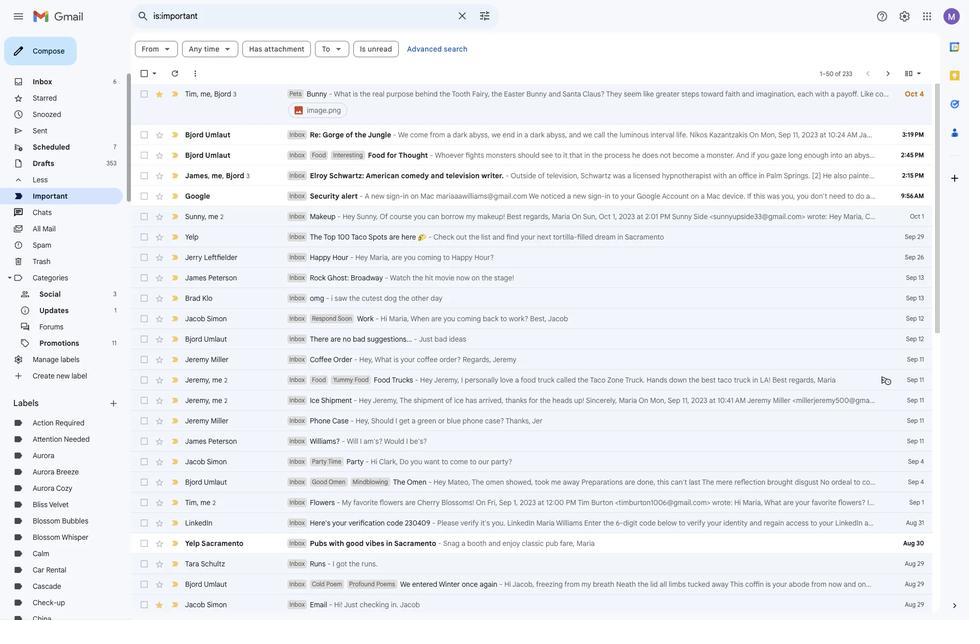 Task type: locate. For each thing, give the bounding box(es) containing it.
snoozed link
[[33, 110, 61, 119]]

0 vertical spatial hey,
[[359, 355, 373, 365]]

of left ice
[[446, 396, 452, 406]]

action
[[33, 419, 54, 428]]

1 horizontal spatial google
[[637, 192, 660, 201]]

dark
[[453, 130, 467, 140], [530, 130, 545, 140]]

1 horizontal spatial 1,
[[613, 212, 617, 221]]

flowers
[[310, 499, 335, 508]]

pursued
[[877, 171, 904, 181]]

hey down coffee
[[420, 376, 433, 385]]

2 bjord umlaut from the top
[[185, 151, 230, 160]]

- up 'image.png'
[[329, 90, 332, 99]]

row containing linkedin
[[131, 514, 969, 534]]

aug 29 for jacob,
[[905, 581, 924, 589]]

24 row from the top
[[131, 575, 932, 595]]

jacob simon for party
[[185, 458, 227, 467]]

maria, left can
[[844, 212, 864, 221]]

1 simon from the top
[[207, 315, 227, 324]]

4 left exercises.
[[920, 90, 924, 99]]

phone
[[463, 417, 483, 426]]

1 if from the left
[[747, 192, 752, 201]]

this up <sunnyupside33@gmail.com>
[[754, 192, 765, 201]]

yummy food
[[333, 376, 369, 384]]

1 vertical spatial am
[[735, 396, 746, 406]]

borrow left oct 1
[[884, 212, 907, 221]]

older image
[[883, 69, 894, 79]]

0 horizontal spatial what
[[334, 90, 351, 99]]

inbox left yummy at the bottom of page
[[289, 376, 305, 384]]

makeup!
[[477, 212, 505, 221]]

it
[[932, 478, 936, 487]]

0 horizontal spatial 230409
[[405, 519, 430, 528]]

bjord umlaut
[[185, 130, 230, 140], [185, 151, 230, 160], [185, 335, 227, 344], [185, 478, 227, 487], [185, 581, 227, 590]]

blossom bubbles link
[[33, 517, 88, 526]]

1 aug 29 from the top
[[905, 561, 924, 568]]

2 sep 13 from the top
[[906, 295, 924, 302]]

abode
[[789, 581, 810, 590]]

14 row from the top
[[131, 370, 932, 391]]

aug for onwards
[[905, 581, 916, 589]]

sep 11 for jeremy
[[907, 356, 924, 364]]

0 vertical spatial has
[[249, 44, 262, 54]]

2 bad from the left
[[435, 335, 447, 344]]

1 horizontal spatial 230409
[[895, 519, 920, 528]]

attention needed
[[33, 435, 90, 444]]

inbox left security at the top left
[[289, 192, 305, 200]]

come for from
[[410, 130, 428, 140]]

2 vertical spatial we
[[400, 581, 410, 590]]

0 horizontal spatial happy
[[310, 253, 331, 262]]

your up sep 29
[[909, 212, 923, 221]]

- right order
[[354, 355, 358, 365]]

the left lid
[[638, 581, 649, 590]]

inbox left williams?
[[289, 438, 305, 445]]

3 sep 11 from the top
[[907, 397, 924, 405]]

1 linkedin from the left
[[185, 519, 213, 528]]

life
[[922, 171, 932, 181]]

0 horizontal spatial mac
[[421, 192, 434, 201]]

4 row from the top
[[131, 166, 969, 186]]

in left the la!
[[753, 376, 758, 385]]

inbox inside the inbox re: gorge of the jungle - we come from a dark abyss, we end in a dark abyss, and we call the luminous interval life. nikos kazantzakis on mon, sep 11, 2023 at 10:24 am james peterson <james.peterson19
[[289, 131, 305, 139]]

showed,
[[506, 478, 533, 487]]

2 borrow from the left
[[884, 212, 907, 221]]

1 sign- from the left
[[386, 192, 403, 201]]

from for freezing
[[565, 581, 580, 590]]

inbox left 'there' on the bottom left of page
[[289, 336, 305, 343]]

1 sep 12 from the top
[[906, 315, 924, 323]]

1 horizontal spatial truck
[[734, 376, 751, 385]]

Search mail text field
[[153, 11, 450, 21]]

inbox inside inbox ice shipment - hey jeremy, the shipment of ice has arrived, thanks for the heads up! sincerely, maria on mon, sep 11, 2023 at 10:41 am jeremy miller <millerjeremy500@gmail.com> wrote: hey, has the ship
[[289, 397, 305, 405]]

2 mac from the left
[[707, 192, 721, 201]]

2 inside tim , me 2
[[213, 499, 216, 507]]

to up inbox makeup - hey sunny, of course you can borrow my makeup! best regards, maria on sun, oct 1, 2023 at 2:01 pm sunny side <sunnyupside33@gmail.com> wrote: hey maria, can i borrow your makeup? sinc
[[612, 192, 619, 201]]

4 29 from the top
[[917, 601, 924, 609]]

1 vertical spatial jeremy , me 2
[[185, 396, 228, 405]]

1 horizontal spatial regards,
[[789, 376, 816, 385]]

0 vertical spatial 12
[[919, 315, 924, 323]]

am
[[847, 130, 858, 140], [735, 396, 746, 406]]

1 horizontal spatial if
[[898, 192, 903, 201]]

inbox left 'ice'
[[289, 397, 305, 405]]

1 favorite from the left
[[353, 499, 378, 508]]

1 horizontal spatial favorite
[[812, 499, 837, 508]]

0 vertical spatial yelp
[[185, 233, 199, 242]]

1 horizontal spatial with
[[713, 171, 727, 181]]

4 bjord umlaut from the top
[[185, 478, 227, 487]]

5 ͏͏ from the left
[[728, 233, 730, 242]]

become
[[673, 151, 699, 160]]

what up regain
[[764, 499, 781, 508]]

writer.
[[482, 171, 504, 181]]

inbox inside inbox here's your verification code 230409 - please verify it's you. linkedin maria williams enter the 6-digit code below to verify your identity and regain access to your linkedin account. 230409 thanks for help
[[289, 520, 305, 527]]

2 sep 4 from the top
[[908, 479, 924, 486]]

1 horizontal spatial this
[[754, 192, 765, 201]]

inbox up starred
[[33, 77, 52, 86]]

the left list
[[469, 233, 480, 242]]

like
[[861, 90, 874, 99]]

4 sep 11 from the top
[[907, 417, 924, 425]]

2 jeremy miller from the top
[[185, 417, 229, 426]]

1 vertical spatial best
[[773, 376, 787, 385]]

jeremy , me 2 for food
[[185, 376, 228, 385]]

in right the end
[[517, 130, 523, 140]]

pm
[[660, 212, 671, 221], [566, 499, 576, 508]]

sep for work - hi maria, when are you coming back to work? best, jacob
[[906, 315, 917, 323]]

is unread button
[[353, 41, 399, 57]]

mon, down hands
[[650, 396, 666, 406]]

row containing brad klo
[[131, 288, 932, 309]]

bjord umlaut for inbox re: gorge of the jungle - we come from a dark abyss, we end in a dark abyss, and we call the luminous interval life. nikos kazantzakis on mon, sep 11, 2023 at 10:24 am james peterson <james.peterson19
[[185, 130, 230, 140]]

12 for inbox there are no bad suggestions... - just bad ideas
[[919, 336, 924, 343]]

just up coffee
[[419, 335, 433, 344]]

0 horizontal spatial best
[[507, 212, 522, 221]]

sep 11 for blue
[[907, 417, 924, 425]]

no
[[820, 478, 830, 487]]

blossom down bliss velvet link
[[33, 517, 60, 526]]

0 vertical spatial come
[[410, 130, 428, 140]]

alert
[[341, 192, 358, 201]]

3 aurora from the top
[[33, 484, 54, 494]]

code
[[387, 519, 403, 528], [639, 519, 656, 528]]

hi right work at the left bottom
[[381, 315, 387, 324]]

1 horizontal spatial jeremy,
[[434, 376, 459, 385]]

drafts link
[[33, 159, 54, 168]]

29 for hi! just checking in. jacob
[[917, 601, 924, 609]]

trucks
[[392, 376, 413, 385]]

gaze left long at right top
[[771, 151, 787, 160]]

tim for ,
[[185, 89, 197, 98]]

cell containing bunny
[[287, 89, 966, 120]]

less button
[[0, 172, 123, 188]]

oct
[[905, 90, 918, 99], [599, 212, 611, 221], [910, 213, 920, 220]]

0 horizontal spatial favorite
[[353, 499, 378, 508]]

your right find
[[521, 233, 535, 242]]

0 horizontal spatial 3
[[113, 291, 117, 298]]

party right the time
[[347, 458, 364, 467]]

in right that
[[584, 151, 590, 160]]

best up find
[[507, 212, 522, 221]]

sep 12
[[906, 315, 924, 323], [906, 336, 924, 343]]

2 simon from the top
[[207, 458, 227, 467]]

sacramento up schultz
[[201, 540, 244, 549]]

noticed
[[541, 192, 565, 201]]

side
[[694, 212, 708, 221]]

away left this
[[712, 581, 729, 590]]

coming up hit
[[418, 253, 441, 262]]

2 horizontal spatial what
[[764, 499, 781, 508]]

re:
[[310, 130, 321, 140]]

1 vertical spatial coming
[[457, 315, 481, 324]]

None checkbox
[[139, 69, 149, 79], [139, 130, 149, 140], [139, 191, 149, 202], [139, 253, 149, 263], [139, 294, 149, 304], [139, 355, 149, 365], [139, 396, 149, 406], [139, 416, 149, 427], [139, 437, 149, 447], [139, 539, 149, 549], [139, 580, 149, 590], [139, 600, 149, 611], [139, 69, 149, 79], [139, 130, 149, 140], [139, 191, 149, 202], [139, 253, 149, 263], [139, 294, 149, 304], [139, 355, 149, 365], [139, 396, 149, 406], [139, 416, 149, 427], [139, 437, 149, 447], [139, 539, 149, 549], [139, 580, 149, 590], [139, 600, 149, 611]]

2 for inbox makeup - hey sunny, of course you can borrow my makeup! best regards, maria on sun, oct 1, 2023 at 2:01 pm sunny side <sunnyupside33@gmail.com> wrote: hey maria, can i borrow your makeup? sinc
[[220, 213, 224, 221]]

3 29 from the top
[[917, 581, 924, 589]]

1 horizontal spatial gaze
[[922, 151, 938, 160]]

2 horizontal spatial with
[[815, 90, 829, 99]]

my for makeup!
[[466, 212, 476, 221]]

2 horizontal spatial new
[[573, 192, 586, 201]]

i left know
[[867, 499, 869, 508]]

jacob down tara
[[185, 601, 205, 610]]

interval
[[651, 130, 675, 140]]

row
[[131, 84, 966, 125], [131, 125, 969, 145], [131, 145, 969, 166], [131, 166, 969, 186], [131, 186, 969, 207], [131, 207, 969, 227], [131, 227, 932, 248], [131, 248, 932, 268], [131, 268, 932, 288], [131, 288, 932, 309], [131, 309, 932, 329], [131, 329, 932, 350], [131, 350, 932, 370], [131, 370, 932, 391], [131, 391, 969, 411], [131, 411, 932, 432], [131, 432, 932, 452], [131, 452, 932, 473], [131, 473, 969, 493], [131, 493, 969, 514], [131, 514, 969, 534], [131, 534, 932, 554], [131, 554, 932, 575], [131, 575, 932, 595], [131, 595, 932, 616]]

abyss, up "painted,"
[[854, 151, 875, 160]]

sep 1
[[910, 499, 924, 507]]

1 horizontal spatial my
[[582, 581, 591, 590]]

party for party - hi clark, do you want to come to our party?
[[347, 458, 364, 467]]

11
[[112, 340, 117, 347], [920, 356, 924, 364], [920, 376, 924, 384], [920, 397, 924, 405], [920, 417, 924, 425], [920, 438, 924, 445]]

arrived,
[[479, 396, 504, 406]]

1 borrow from the left
[[441, 212, 464, 221]]

my left the breath
[[582, 581, 591, 590]]

do
[[400, 458, 409, 467]]

0 horizontal spatial come
[[410, 130, 428, 140]]

a right the end
[[524, 130, 528, 140]]

purpose
[[386, 90, 414, 99]]

5 row from the top
[[131, 186, 969, 207]]

from up whoever
[[430, 130, 445, 140]]

has inside row
[[932, 396, 945, 406]]

<sunnyupside33@gmail.com>
[[710, 212, 806, 221]]

settings image
[[899, 10, 911, 23]]

food right yummy at the bottom of page
[[355, 376, 369, 384]]

neath
[[616, 581, 636, 590]]

cell
[[287, 89, 966, 120]]

1 vertical spatial for
[[529, 396, 538, 406]]

8 row from the top
[[131, 248, 932, 268]]

television
[[446, 171, 480, 181]]

1 29 from the top
[[917, 233, 924, 241]]

2 horizontal spatial from
[[811, 581, 827, 590]]

inbox left omg
[[289, 295, 305, 302]]

2 horizontal spatial this
[[892, 478, 904, 487]]

0 vertical spatial james peterson
[[185, 274, 237, 283]]

miller for hey, what is your coffee order? regards, jeremy
[[211, 355, 229, 365]]

does
[[642, 151, 658, 160]]

away up 12:00
[[563, 478, 580, 487]]

0 horizontal spatial wrote:
[[712, 499, 733, 508]]

no
[[343, 335, 351, 344]]

spam link
[[33, 241, 51, 250]]

3 bjord umlaut from the top
[[185, 335, 227, 344]]

1 horizontal spatial next
[[943, 499, 957, 508]]

are up watch
[[392, 253, 402, 262]]

1 vertical spatial wrote:
[[895, 396, 915, 406]]

pubs
[[310, 540, 327, 549]]

3 inside tim , me , bjord 3
[[233, 90, 237, 98]]

inbox inside inbox happy hour - hey maria, are you coming to happy hour?
[[289, 254, 305, 261]]

3 simon from the top
[[207, 601, 227, 610]]

here's
[[310, 519, 331, 528]]

1 horizontal spatial come
[[450, 458, 468, 467]]

1 horizontal spatial mac
[[707, 192, 721, 201]]

0 vertical spatial jacob simon
[[185, 315, 227, 324]]

1 horizontal spatial party
[[347, 458, 364, 467]]

simon for work
[[207, 315, 227, 324]]

1 inside labels navigation
[[114, 307, 117, 315]]

the right last
[[702, 478, 714, 487]]

1 13 from the top
[[919, 274, 924, 282]]

jacob simon for work
[[185, 315, 227, 324]]

1 verify from the left
[[461, 519, 479, 528]]

food
[[521, 376, 536, 385]]

to right 'below'
[[679, 519, 685, 528]]

0 horizontal spatial this
[[657, 478, 669, 487]]

0 horizontal spatial party
[[312, 458, 327, 466]]

2 vertical spatial peterson
[[208, 437, 237, 447]]

10 row from the top
[[131, 288, 932, 309]]

None checkbox
[[139, 89, 149, 99], [139, 150, 149, 161], [139, 171, 149, 181], [139, 212, 149, 222], [139, 232, 149, 242], [139, 273, 149, 283], [139, 314, 149, 324], [139, 335, 149, 345], [139, 375, 149, 386], [139, 457, 149, 467], [139, 478, 149, 488], [139, 498, 149, 508], [139, 519, 149, 529], [139, 560, 149, 570], [139, 89, 149, 99], [139, 150, 149, 161], [139, 171, 149, 181], [139, 212, 149, 222], [139, 232, 149, 242], [139, 273, 149, 283], [139, 314, 149, 324], [139, 335, 149, 345], [139, 375, 149, 386], [139, 457, 149, 467], [139, 478, 149, 488], [139, 498, 149, 508], [139, 519, 149, 529], [139, 560, 149, 570]]

0 vertical spatial jeremy,
[[434, 376, 459, 385]]

1 horizontal spatial has
[[932, 396, 945, 406]]

1 james peterson from the top
[[185, 274, 237, 283]]

to
[[322, 44, 330, 54]]

2 horizontal spatial 3
[[246, 172, 250, 180]]

2 sep 11 from the top
[[907, 376, 924, 384]]

1 sep 4 from the top
[[908, 458, 924, 466]]

2 vertical spatial hey,
[[356, 417, 370, 426]]

- down party - hi clark, do you want to come to our party?
[[428, 478, 432, 487]]

mac left device.
[[707, 192, 721, 201]]

3 linkedin from the left
[[835, 519, 863, 528]]

sep for inbox phone case - hey, should i get a green or blue phone case? thanks, jer
[[907, 417, 918, 425]]

this for reflection
[[892, 478, 904, 487]]

2 12 from the top
[[919, 336, 924, 343]]

labels navigation
[[0, 33, 131, 621]]

come up mateo,
[[450, 458, 468, 467]]

help down yea
[[958, 519, 969, 528]]

list
[[481, 233, 491, 242]]

1 jacob simon from the top
[[185, 315, 227, 324]]

me for inbox flowers - my favorite flowers are cherry blossoms! on fri, sep 1, 2023 at 12:00 pm tim burton <timburton1006@gmail.com> wrote: hi maria, what are your favorite flowers? i know your wedding is next yea
[[200, 498, 210, 508]]

to left do
[[848, 192, 854, 201]]

just
[[419, 335, 433, 344], [344, 601, 358, 610]]

1 blossom from the top
[[33, 517, 60, 526]]

manage labels
[[33, 355, 80, 365]]

0 vertical spatial aurora
[[33, 452, 54, 461]]

0 horizontal spatial omen
[[329, 479, 346, 486]]

cell inside main content
[[287, 89, 966, 120]]

row containing jerry leftfielder
[[131, 248, 932, 268]]

james peterson for williams?
[[185, 437, 237, 447]]

19 row from the top
[[131, 473, 969, 493]]

on left fri,
[[476, 499, 486, 508]]

23 row from the top
[[131, 554, 932, 575]]

3 inside james , me , bjord 3
[[246, 172, 250, 180]]

jacob right in.
[[400, 601, 420, 610]]

inbox left flowers
[[289, 499, 305, 507]]

maria,
[[844, 212, 864, 221], [370, 253, 390, 262], [389, 315, 409, 324], [743, 499, 763, 508]]

7 row from the top
[[131, 227, 932, 248]]

you,
[[782, 192, 795, 201]]

enter
[[584, 519, 602, 528]]

1 vertical spatial mon,
[[650, 396, 666, 406]]

simon down schultz
[[207, 601, 227, 610]]

broadway
[[351, 274, 383, 283]]

sep 4 for party - hi clark, do you want to come to our party?
[[908, 458, 924, 466]]

inbox coffee order - hey, what is your coffee order? regards, jeremy
[[289, 355, 517, 365]]

bjord umlaut for inbox there are no bad suggestions... - just bad ideas
[[185, 335, 227, 344]]

coffee
[[310, 355, 332, 365]]

0 vertical spatial aug 29
[[905, 561, 924, 568]]

4 ͏͏ from the left
[[710, 233, 712, 242]]

1 aurora from the top
[[33, 452, 54, 461]]

yelp up tara
[[185, 540, 200, 549]]

jeremy,
[[434, 376, 459, 385], [373, 396, 398, 406]]

any time button
[[182, 41, 238, 57]]

2 we from the left
[[583, 130, 592, 140]]

1 horizontal spatial happy
[[452, 253, 473, 262]]

0 vertical spatial sep 13
[[906, 274, 924, 282]]

0 vertical spatial blossom
[[33, 517, 60, 526]]

1 bunny from the left
[[307, 90, 327, 99]]

hi
[[381, 315, 387, 324], [371, 458, 377, 467], [734, 499, 741, 508], [505, 581, 511, 590]]

at left 2:01
[[637, 212, 643, 221]]

11,
[[793, 130, 800, 140], [682, 396, 689, 406]]

3 jacob simon from the top
[[185, 601, 227, 610]]

verify left it's
[[461, 519, 479, 528]]

burton
[[591, 499, 613, 508]]

sep 13 for i saw the cutest dog the other day
[[906, 295, 924, 302]]

2 james peterson from the top
[[185, 437, 237, 447]]

food
[[368, 151, 385, 160], [312, 151, 326, 159], [374, 376, 390, 385], [312, 376, 326, 384], [355, 376, 369, 384]]

jacob for inbox email - hi! just checking in. jacob
[[185, 601, 205, 610]]

16 row from the top
[[131, 411, 932, 432]]

sep for inbox happy hour - hey maria, are you coming to happy hour?
[[905, 254, 916, 261]]

- right work at the left bottom
[[376, 315, 379, 324]]

0 horizontal spatial sacramento
[[201, 540, 244, 549]]

1 we from the left
[[492, 130, 501, 140]]

now right 'abode'
[[829, 581, 842, 590]]

2 jacob simon from the top
[[185, 458, 227, 467]]

0 vertical spatial what
[[334, 90, 351, 99]]

2 13 from the top
[[919, 295, 924, 302]]

1 jeremy , me 2 from the top
[[185, 376, 228, 385]]

1 horizontal spatial 3
[[233, 90, 237, 98]]

0 vertical spatial now
[[456, 274, 470, 283]]

0 horizontal spatial help
[[935, 192, 949, 201]]

aug for ͏
[[903, 540, 915, 548]]

1 dark from the left
[[453, 130, 467, 140]]

20 row from the top
[[131, 493, 969, 514]]

1 vertical spatial sep 4
[[908, 479, 924, 486]]

inbox left elroy
[[289, 172, 305, 180]]

aurora breeze
[[33, 468, 79, 477]]

bjord umlaut for the omen - hey mateo, the omen showed, took me away preparations are done, this can't last the mere reflection brought disgust no ordeal to conquer, this firm slit it sheds upo
[[185, 478, 227, 487]]

1 vertical spatial now
[[829, 581, 842, 590]]

shipment
[[414, 396, 444, 406]]

inbox inside inbox omg - i saw the cutest dog the other day
[[289, 295, 305, 302]]

inbox inside inbox there are no bad suggestions... - just bad ideas
[[289, 336, 305, 343]]

2 aug 29 from the top
[[905, 581, 924, 589]]

11 inside labels navigation
[[112, 340, 117, 347]]

bunny up 'image.png'
[[307, 90, 327, 99]]

inbox inside inbox coffee order - hey, what is your coffee order? regards, jeremy
[[289, 356, 305, 364]]

tim
[[185, 89, 197, 98], [185, 498, 197, 508], [578, 499, 590, 508]]

0 vertical spatial 13
[[919, 274, 924, 282]]

umlaut for inbox re: gorge of the jungle - we come from a dark abyss, we end in a dark abyss, and we call the luminous interval life. nikos kazantzakis on mon, sep 11, 2023 at 10:24 am james peterson <james.peterson19
[[205, 130, 230, 140]]

here
[[401, 233, 416, 242]]

11 for will i am's? would i be's?
[[920, 438, 924, 445]]

9 row from the top
[[131, 268, 932, 288]]

inbox makeup - hey sunny, of course you can borrow my makeup! best regards, maria on sun, oct 1, 2023 at 2:01 pm sunny side <sunnyupside33@gmail.com> wrote: hey maria, can i borrow your makeup? sinc
[[289, 212, 969, 221]]

22 row from the top
[[131, 534, 932, 554]]

2 dark from the left
[[530, 130, 545, 140]]

digit
[[623, 519, 638, 528]]

regain
[[764, 519, 784, 528]]

simon for party
[[207, 458, 227, 467]]

2 vertical spatial what
[[764, 499, 781, 508]]

3 aug 29 from the top
[[905, 601, 924, 609]]

hey, left should
[[356, 417, 370, 426]]

sep for inbox williams? - will i am's? would i be's?
[[907, 438, 918, 445]]

13 for watch the hit movie now on the stage!
[[919, 274, 924, 282]]

row containing tara schultz
[[131, 554, 932, 575]]

main content containing from
[[131, 33, 969, 621]]

row containing yelp sacramento
[[131, 534, 932, 554]]

we left call
[[583, 130, 592, 140]]

sep 4 for the omen - hey mateo, the omen showed, took me away preparations are done, this can't last the mere reflection brought disgust no ordeal to conquer, this firm slit it sheds upo
[[908, 479, 924, 486]]

your left coffee
[[401, 355, 415, 365]]

blossom for blossom bubbles
[[33, 517, 60, 526]]

0 vertical spatial miller
[[211, 355, 229, 365]]

0 vertical spatial peterson
[[882, 130, 911, 140]]

4 for party - hi clark, do you want to come to our party?
[[921, 458, 924, 466]]

11 for hey, should i get a green or blue phone case? thanks, jer
[[920, 417, 924, 425]]

1 vertical spatial regards,
[[789, 376, 816, 385]]

main content
[[131, 33, 969, 621]]

2 verify from the left
[[687, 519, 706, 528]]

row containing yelp
[[131, 227, 932, 248]]

1 horizontal spatial am
[[847, 130, 858, 140]]

gorge
[[323, 130, 344, 140]]

maria, left when
[[389, 315, 409, 324]]

sep for party - hi clark, do you want to come to our party?
[[908, 458, 919, 466]]

inbox inside inbox phone case - hey, should i get a green or blue phone case? thanks, jer
[[289, 417, 305, 425]]

was
[[613, 171, 626, 181], [767, 192, 780, 201]]

sign- up course at top left
[[386, 192, 403, 201]]

sunny , me 2
[[185, 212, 224, 221]]

james , me , bjord 3
[[185, 171, 250, 180]]

we
[[492, 130, 501, 140], [583, 130, 592, 140]]

12:00
[[546, 499, 564, 508]]

1 vertical spatial back
[[483, 315, 499, 324]]

1 vertical spatial come
[[450, 458, 468, 467]]

2 favorite from the left
[[812, 499, 837, 508]]

the left top
[[310, 233, 322, 242]]

a right become on the top of the page
[[701, 151, 705, 160]]

2 sep 12 from the top
[[906, 336, 924, 343]]

2 230409 from the left
[[895, 519, 920, 528]]

taco right 100
[[351, 233, 367, 242]]

inbox left re: at the left top
[[289, 131, 305, 139]]

6 row from the top
[[131, 207, 969, 227]]

you right do
[[411, 458, 422, 467]]

,
[[197, 89, 199, 98], [210, 89, 212, 98], [208, 171, 210, 180], [222, 171, 224, 180], [205, 212, 206, 221], [209, 376, 210, 385], [209, 396, 210, 405], [197, 498, 199, 508]]

what up 'image.png'
[[334, 90, 351, 99]]

thanks
[[505, 396, 527, 406]]

1 horizontal spatial sign-
[[588, 192, 605, 201]]

1 sep 13 from the top
[[906, 274, 924, 282]]

sep for the omen - hey mateo, the omen showed, took me away preparations are done, this can't last the mere reflection brought disgust no ordeal to conquer, this firm slit it sheds upo
[[908, 479, 919, 486]]

regards, right the la!
[[789, 376, 816, 385]]

sign- down schwartz
[[588, 192, 605, 201]]

0 horizontal spatial pm
[[566, 499, 576, 508]]

now right movie
[[456, 274, 470, 283]]

ideas
[[449, 335, 466, 344]]

tab list
[[941, 33, 969, 584]]

2023 up enough
[[802, 130, 818, 140]]

i left got
[[333, 560, 334, 569]]

inbox inside inbox rock ghost: broadway - watch the hit movie now on the stage!
[[289, 274, 305, 282]]

omg
[[310, 294, 324, 303]]

2 inside sunny , me 2
[[220, 213, 224, 221]]

None search field
[[131, 4, 499, 29]]

jeremy
[[185, 355, 209, 365], [493, 355, 517, 365], [185, 376, 209, 385], [185, 396, 209, 405], [747, 396, 771, 406], [185, 417, 209, 426]]

the left omen
[[472, 478, 484, 487]]

linkedin down flowers?
[[835, 519, 863, 528]]

this left 'firm'
[[892, 478, 904, 487]]

starred
[[33, 94, 57, 103]]

1 230409 from the left
[[405, 519, 430, 528]]

tara schultz
[[185, 560, 225, 569]]

from right freezing
[[565, 581, 580, 590]]

25 row from the top
[[131, 595, 932, 616]]

0 horizontal spatial on
[[411, 192, 419, 201]]

inbox inside inbox williams? - will i am's? would i be's?
[[289, 438, 305, 445]]

peterson for will i am's? would i be's?
[[208, 437, 237, 447]]

2 ͏͏ from the left
[[682, 233, 684, 242]]

attachment
[[264, 44, 305, 54]]

2 aurora from the top
[[33, 468, 54, 477]]

next
[[537, 233, 551, 242], [943, 499, 957, 508]]

0 vertical spatial jeremy miller
[[185, 355, 229, 365]]

sep 11
[[907, 356, 924, 364], [907, 376, 924, 384], [907, 397, 924, 405], [907, 417, 924, 425], [907, 438, 924, 445]]

0 vertical spatial with
[[815, 90, 829, 99]]

oct for oct 1
[[910, 213, 920, 220]]

1 vertical spatial just
[[344, 601, 358, 610]]

inbox left the party time at left bottom
[[289, 458, 305, 466]]

truck right food
[[538, 376, 555, 385]]

your right here's
[[332, 519, 347, 528]]

sep 13 for watch the hit movie now on the stage!
[[906, 274, 924, 282]]

1 vertical spatial jacob simon
[[185, 458, 227, 467]]

0 vertical spatial jeremy , me 2
[[185, 376, 228, 385]]

sep for inbox flowers - my favorite flowers are cherry blossoms! on fri, sep 1, 2023 at 12:00 pm tim burton <timburton1006@gmail.com> wrote: hi maria, what are your favorite flowers? i know your wedding is next yea
[[910, 499, 920, 507]]

2 yelp from the top
[[185, 540, 200, 549]]

2 jeremy , me 2 from the top
[[185, 396, 228, 405]]

not
[[660, 151, 671, 160]]

0 horizontal spatial linkedin
[[185, 519, 213, 528]]

1 vertical spatial taco
[[590, 376, 606, 385]]

wrote:
[[807, 212, 828, 221], [895, 396, 915, 406], [712, 499, 733, 508]]

with right pubs
[[329, 540, 344, 549]]

0 horizontal spatial mon,
[[650, 396, 666, 406]]

353
[[107, 160, 117, 167]]

next left tortilla-
[[537, 233, 551, 242]]

omen
[[486, 478, 504, 487]]

1 jeremy miller from the top
[[185, 355, 229, 365]]

pm right 12:00
[[566, 499, 576, 508]]

a inside cell
[[831, 90, 835, 99]]

3
[[233, 90, 237, 98], [246, 172, 250, 180], [113, 291, 117, 298]]

zone
[[607, 376, 624, 385]]

is right wedding
[[936, 499, 941, 508]]

sep for inbox rock ghost: broadway - watch the hit movie now on the stage!
[[906, 274, 917, 282]]



Task type: vqa. For each thing, say whether or not it's contained in the screenshot.


Task type: describe. For each thing, give the bounding box(es) containing it.
1 vertical spatial miller
[[773, 396, 791, 406]]

me for inbox ice shipment - hey jeremy, the shipment of ice has arrived, thanks for the heads up! sincerely, maria on mon, sep 11, 2023 at 10:41 am jeremy miller <millerjeremy500@gmail.com> wrote: hey, has the ship
[[212, 396, 222, 405]]

13 row from the top
[[131, 350, 932, 370]]

a right noticed
[[567, 192, 571, 201]]

car rental link
[[33, 566, 66, 575]]

2 into from the left
[[957, 151, 969, 160]]

profound
[[349, 581, 375, 589]]

hi up identity
[[734, 499, 741, 508]]

at left 10:41
[[709, 396, 716, 406]]

- right again
[[499, 581, 503, 590]]

image.png
[[307, 106, 341, 115]]

1 vertical spatial 1,
[[514, 499, 518, 508]]

verification
[[349, 519, 385, 528]]

0 vertical spatial we
[[398, 130, 408, 140]]

promotions link
[[39, 339, 79, 348]]

inbox inside the inbox email - hi! just checking in. jacob
[[289, 601, 305, 609]]

come for to
[[450, 458, 468, 467]]

the right dog
[[399, 294, 409, 303]]

truck.
[[625, 376, 645, 385]]

- left my
[[337, 499, 340, 508]]

11 for hey, what is your coffee order? regards, jeremy
[[920, 356, 924, 364]]

aug 31
[[906, 520, 924, 527]]

faith
[[725, 90, 740, 99]]

0 horizontal spatial an
[[729, 171, 737, 181]]

2 for food trucks - hey jeremy, i personally love a food truck called the taco zone truck. hands down the best taco truck in la! best regards, maria
[[224, 377, 228, 384]]

food left trucks
[[374, 376, 390, 385]]

steps
[[682, 90, 699, 99]]

1 into from the left
[[831, 151, 843, 160]]

and left enjoy
[[489, 540, 501, 549]]

tucked
[[688, 581, 710, 590]]

0 vertical spatial for
[[387, 151, 397, 160]]

3 ͏͏ from the left
[[701, 233, 703, 242]]

row containing sunny
[[131, 207, 969, 227]]

jeremy , me 2 for inbox
[[185, 396, 228, 405]]

don't
[[811, 192, 827, 201]]

0 vertical spatial coming
[[418, 253, 441, 262]]

enough
[[804, 151, 829, 160]]

blue
[[447, 417, 461, 426]]

jacob for party - hi clark, do you want to come to our party?
[[185, 458, 205, 467]]

jeremy miller for coffee
[[185, 355, 229, 365]]

mateo,
[[448, 478, 470, 487]]

from for come
[[430, 130, 445, 140]]

cognitive
[[876, 90, 905, 99]]

sep for inbox ice shipment - hey jeremy, the shipment of ice has arrived, thanks for the heads up! sincerely, maria on mon, sep 11, 2023 at 10:41 am jeremy miller <millerjeremy500@gmail.com> wrote: hey, has the ship
[[907, 397, 918, 405]]

umlaut for we entered winter once again - hi jacob, freezing from my breath neath the lid all limbs tucked away this coffin is your abode from now and onwards
[[204, 581, 227, 590]]

1 happy from the left
[[310, 253, 331, 262]]

umlaut for inbox there are no bad suggestions... - just bad ideas
[[204, 335, 227, 344]]

and right comedy
[[431, 171, 444, 181]]

1 horizontal spatial pm
[[660, 212, 671, 221]]

- left please
[[432, 519, 436, 528]]

inbox inside "inbox security alert - a new sign-in on mac mariaaawilliams@gmail.com we noticed a new sign-in to your google account on a mac device. if this was you, you don't need to do anything. if not, we'll help you se"
[[289, 192, 305, 200]]

jeremy miller for phone
[[185, 417, 229, 426]]

12 for work - hi maria, when are you coming back to work? best, jacob
[[919, 315, 924, 323]]

2 row from the top
[[131, 125, 969, 145]]

- left hi! on the left
[[329, 601, 332, 610]]

limbs
[[669, 581, 686, 590]]

course
[[390, 212, 412, 221]]

3 for james
[[246, 172, 250, 180]]

best,
[[530, 315, 547, 324]]

- left the snag
[[438, 540, 441, 549]]

aug 29 for jacob
[[905, 601, 924, 609]]

exercises.
[[934, 90, 966, 99]]

filled
[[577, 233, 593, 242]]

sep 12 for just bad ideas
[[906, 336, 924, 343]]

12 row from the top
[[131, 329, 932, 350]]

mindblowing
[[353, 479, 388, 486]]

it's
[[481, 519, 490, 528]]

2 google from the left
[[637, 192, 660, 201]]

15 row from the top
[[131, 391, 969, 411]]

and up that
[[569, 130, 581, 140]]

get
[[399, 417, 410, 426]]

9:56 am
[[901, 192, 924, 200]]

you right if
[[757, 151, 769, 160]]

1 horizontal spatial on
[[472, 274, 480, 283]]

new inside labels navigation
[[56, 372, 70, 381]]

the left heads
[[540, 396, 551, 406]]

miller for hey, should i get a green or blue phone case? thanks, jer
[[211, 417, 229, 426]]

1 horizontal spatial coming
[[457, 315, 481, 324]]

0 vertical spatial help
[[935, 192, 949, 201]]

james peterson for rock
[[185, 274, 237, 283]]

reflection
[[735, 478, 766, 487]]

2 truck from the left
[[734, 376, 751, 385]]

simon for inbox
[[207, 601, 227, 610]]

american
[[366, 171, 399, 181]]

1 horizontal spatial sacramento
[[394, 540, 436, 549]]

2 vertical spatial wrote:
[[712, 499, 733, 508]]

blossom for blossom whisper
[[33, 533, 60, 543]]

1 horizontal spatial now
[[829, 581, 842, 590]]

labels
[[13, 399, 39, 409]]

thanks
[[922, 519, 945, 528]]

are down brought
[[783, 499, 794, 508]]

inbox left respond
[[289, 315, 305, 323]]

2 horizontal spatial on
[[691, 192, 699, 201]]

1 horizontal spatial new
[[371, 192, 385, 201]]

thanks,
[[506, 417, 531, 426]]

1 vertical spatial away
[[712, 581, 729, 590]]

1 horizontal spatial what
[[375, 355, 392, 365]]

clear search image
[[452, 6, 473, 26]]

inbox inside labels navigation
[[33, 77, 52, 86]]

of right gorge
[[346, 130, 353, 140]]

aurora for aurora cozy
[[33, 484, 54, 494]]

what inside cell
[[334, 90, 351, 99]]

you left 'can'
[[414, 212, 426, 221]]

1 horizontal spatial abyss,
[[547, 130, 567, 140]]

this for google
[[754, 192, 765, 201]]

account.
[[865, 519, 893, 528]]

10:41
[[718, 396, 734, 406]]

find
[[506, 233, 519, 242]]

umlaut for the omen - hey mateo, the omen showed, took me away preparations are done, this can't last the mere reflection brought disgust no ordeal to conquer, this firm slit it sheds upo
[[204, 478, 227, 487]]

0 vertical spatial back
[[940, 151, 955, 160]]

1 bad from the left
[[353, 335, 365, 344]]

at left 12:00
[[538, 499, 544, 508]]

inbox left top
[[289, 233, 305, 241]]

gmail image
[[33, 6, 88, 27]]

inbox inside inbox elroy schwartz: american comedy and television writer. - outside of television, schwartz was a licensed hypnotherapist with an office in palm springs. [2] he also painted, pursued past life regressions
[[289, 172, 305, 180]]

abyss
[[889, 151, 908, 160]]

all mail link
[[33, 225, 56, 234]]

food down re: at the left top
[[312, 151, 326, 159]]

2:01
[[645, 212, 658, 221]]

a right "love"
[[515, 376, 519, 385]]

me for inbox elroy schwartz: american comedy and television writer. - outside of television, schwartz was a licensed hypnotherapist with an office in palm springs. [2] he also painted, pursued past life regressions
[[212, 171, 222, 180]]

aug for to
[[906, 520, 917, 527]]

sinc
[[956, 212, 969, 221]]

2 horizontal spatial wrote:
[[895, 396, 915, 406]]

- left whoever
[[430, 151, 433, 160]]

7 ͏͏ from the left
[[756, 233, 758, 242]]

to right ordeal
[[854, 478, 860, 487]]

a up side
[[701, 192, 705, 201]]

2 happy from the left
[[452, 253, 473, 262]]

sep for inbox there are no bad suggestions... - just bad ideas
[[906, 336, 917, 343]]

support image
[[876, 10, 888, 23]]

and right list
[[492, 233, 505, 242]]

advanced search
[[407, 44, 468, 54]]

- right trucks
[[415, 376, 418, 385]]

end
[[503, 130, 515, 140]]

should
[[371, 417, 394, 426]]

8 ͏͏ from the left
[[765, 233, 767, 242]]

of right outside
[[538, 171, 545, 181]]

your left 'abode'
[[773, 581, 787, 590]]

am's?
[[364, 437, 383, 447]]

down
[[669, 376, 687, 385]]

0 vertical spatial mon,
[[761, 130, 777, 140]]

- right 'jungle'
[[393, 130, 396, 140]]

claus?
[[583, 90, 605, 99]]

1 horizontal spatial sunny
[[672, 212, 692, 221]]

1 code from the left
[[387, 519, 403, 528]]

you left se
[[951, 192, 963, 201]]

day
[[431, 294, 443, 303]]

should
[[518, 151, 540, 160]]

hey down the top 100 taco spots are here at the left of the page
[[355, 253, 368, 262]]

is
[[360, 44, 366, 54]]

1 horizontal spatial best
[[773, 376, 787, 385]]

jacob right best, on the right
[[548, 315, 568, 324]]

hey, for hey, should i get a green or blue phone case? thanks, jer
[[356, 417, 370, 426]]

hey down yummy food
[[359, 396, 372, 406]]

hi!
[[334, 601, 343, 610]]

are right when
[[431, 315, 442, 324]]

up!
[[574, 396, 584, 406]]

13 for i saw the cutest dog the other day
[[919, 295, 924, 302]]

are left cherry
[[405, 499, 416, 508]]

0 vertical spatial just
[[419, 335, 433, 344]]

29 for hi jacob, freezing from my breath neath the lid all limbs tucked away this coffin is your abode from now and onwards
[[917, 581, 924, 589]]

0 vertical spatial away
[[563, 478, 580, 487]]

sep 11 for arrived,
[[907, 397, 924, 405]]

0 horizontal spatial regards,
[[523, 212, 550, 221]]

i right can
[[880, 212, 882, 221]]

bliss velvet link
[[33, 501, 69, 510]]

party for party time
[[312, 458, 327, 466]]

inbox inside inbox pubs with good vibes in sacramento - snag a booth and enjoy classic pub fare, maria ͏ ͏ ͏ ͏ ͏ ͏ ͏ ͏ ͏ ͏ ͏ ͏ ͏ ͏ ͏ ͏ ͏ ͏ ͏ ͏ ͏ ͏ ͏ ͏ ͏ ͏ ͏ ͏ ͏ ͏ ͏ ͏ ͏ ͏ ͏ ͏ ͏ ͏ ͏ ͏ ͏ ͏ ͏ ͏ ͏ ͏ ͏ ͏ ͏ ͏ ͏ ͏ ͏ ͏ ͏ ͏ ͏ ͏ ͏ ͏ ͏ ͏ ͏ ͏ ͏ ͏ ͏ ͏ ͏ ͏ ͏ ͏ ͏ ͏ ͏ ͏ ͏
[[289, 540, 305, 548]]

- right 🌮 image
[[428, 233, 432, 242]]

0 vertical spatial next
[[537, 233, 551, 242]]

- inside cell
[[329, 90, 332, 99]]

me for food trucks - hey jeremy, i personally love a food truck called the taco zone truck. hands down the best taco truck in la! best regards, maria
[[212, 376, 222, 385]]

1 vertical spatial next
[[943, 499, 957, 508]]

regards,
[[463, 355, 491, 365]]

compose button
[[4, 37, 77, 65]]

clark,
[[379, 458, 398, 467]]

0 vertical spatial 1,
[[613, 212, 617, 221]]

sep 12 for hi maria, when are you coming back to work? best, jacob
[[906, 315, 924, 323]]

hi left clark,
[[371, 458, 377, 467]]

0 vertical spatial taco
[[351, 233, 367, 242]]

toggle split pane mode image
[[904, 69, 914, 79]]

- right runs
[[328, 560, 331, 569]]

and left santa at top right
[[549, 90, 561, 99]]

classic
[[522, 540, 544, 549]]

drafts
[[33, 159, 54, 168]]

on up if
[[749, 130, 759, 140]]

hypnotherapist
[[662, 171, 712, 181]]

disgust
[[795, 478, 819, 487]]

2 bunny from the left
[[527, 90, 547, 99]]

inbox left the cold at bottom
[[289, 581, 305, 589]]

create new label link
[[33, 372, 87, 381]]

2 sign- from the left
[[588, 192, 605, 201]]

inbox left interesting
[[289, 151, 305, 159]]

0 horizontal spatial jeremy,
[[373, 396, 398, 406]]

3 inside labels navigation
[[113, 291, 117, 298]]

search mail image
[[134, 7, 152, 26]]

any time
[[189, 44, 220, 54]]

has scheduled message image
[[881, 375, 891, 386]]

security
[[310, 192, 339, 201]]

labels heading
[[13, 399, 108, 409]]

1 horizontal spatial an
[[845, 151, 853, 160]]

fri,
[[487, 499, 497, 508]]

oct for oct 4
[[905, 90, 918, 99]]

the down do
[[393, 478, 405, 487]]

advanced search button
[[403, 40, 472, 58]]

the top 100 taco spots are here
[[310, 233, 418, 242]]

inbox inside inbox makeup - hey sunny, of course you can borrow my makeup! best regards, maria on sun, oct 1, 2023 at 2:01 pm sunny side <sunnyupside33@gmail.com> wrote: hey maria, can i borrow your makeup? sinc
[[289, 213, 305, 220]]

1 gaze from the left
[[771, 151, 787, 160]]

1 horizontal spatial help
[[958, 519, 969, 528]]

i left the personally
[[461, 376, 463, 385]]

1 vertical spatial hey,
[[917, 396, 930, 406]]

11 row from the top
[[131, 309, 932, 329]]

has
[[466, 396, 477, 406]]

are left done,
[[625, 478, 635, 487]]

1 vertical spatial we
[[529, 192, 539, 201]]

- left the a
[[360, 192, 363, 201]]

2 linkedin from the left
[[507, 519, 535, 528]]

main menu image
[[12, 10, 25, 23]]

1 horizontal spatial taco
[[590, 376, 606, 385]]

took
[[535, 478, 549, 487]]

to up movie
[[443, 253, 450, 262]]

advanced search options image
[[475, 6, 495, 26]]

jerry leftfielder
[[185, 253, 238, 262]]

do
[[856, 192, 864, 201]]

2 gaze from the left
[[922, 151, 938, 160]]

aurora cozy link
[[33, 484, 72, 494]]

17 row from the top
[[131, 432, 932, 452]]

can
[[427, 212, 439, 221]]

0 vertical spatial 11,
[[793, 130, 800, 140]]

yelp for yelp
[[185, 233, 199, 242]]

- right writer.
[[506, 171, 509, 181]]

0 horizontal spatial sunny
[[185, 212, 205, 221]]

0 horizontal spatial abyss,
[[469, 130, 490, 140]]

is up trucks
[[394, 355, 399, 365]]

2023 down showed,
[[520, 499, 536, 508]]

0 horizontal spatial just
[[344, 601, 358, 610]]

0 vertical spatial am
[[847, 130, 858, 140]]

1 vertical spatial was
[[767, 192, 780, 201]]

2 for inbox ice shipment - hey jeremy, the shipment of ice has arrived, thanks for the heads up! sincerely, maria on mon, sep 11, 2023 at 10:41 am jeremy miller <millerjeremy500@gmail.com> wrote: hey, has the ship
[[224, 397, 228, 405]]

the left abyss
[[877, 151, 888, 160]]

categories link
[[33, 274, 68, 283]]

jacob for work - hi maria, when are you coming back to work? best, jacob
[[185, 315, 205, 324]]

inbox inside inbox flowers - my favorite flowers are cherry blossoms! on fri, sep 1, 2023 at 12:00 pm tim burton <timburton1006@gmail.com> wrote: hi maria, what are your favorite flowers? i know your wedding is next yea
[[289, 499, 305, 507]]

0 horizontal spatial am
[[735, 396, 746, 406]]

yelp for yelp sacramento
[[185, 540, 200, 549]]

whisper
[[62, 533, 89, 543]]

0 horizontal spatial 11,
[[682, 396, 689, 406]]

chats link
[[33, 208, 52, 217]]

1 horizontal spatial wrote:
[[807, 212, 828, 221]]

the right got
[[349, 560, 360, 569]]

29 for check out the list and find your next tortilla-filled dream in sacramento ͏ ͏ ͏ ͏ ͏ ͏͏ ͏ ͏ ͏ ͏ ͏͏ ͏ ͏ ͏ ͏ ͏ ͏ ͏ ͏ ͏ ͏͏ ͏ ͏ ͏ ͏ ͏͏ ͏ ͏ ͏ ͏ ͏ ͏ ͏ ͏ ͏ ͏͏ ͏ ͏ ͏ ͏ ͏͏ ͏ ͏ ͏ ͏ ͏ ͏ ͏ ͏ ͏ ͏͏ ͏ ͏ ͏ ͏ ͏͏ ͏ ͏ ͏ ͏
[[917, 233, 924, 241]]

maria up tortilla-
[[552, 212, 570, 221]]

me for inbox makeup - hey sunny, of course you can borrow my makeup! best regards, maria on sun, oct 1, 2023 at 2:01 pm sunny side <sunnyupside33@gmail.com> wrote: hey maria, can i borrow your makeup? sinc
[[208, 212, 218, 221]]

and right "faith"
[[742, 90, 754, 99]]

1 ͏͏ from the left
[[673, 233, 675, 242]]

0 horizontal spatial back
[[483, 315, 499, 324]]

order
[[333, 355, 352, 365]]

aurora breeze link
[[33, 468, 79, 477]]

the right the fairy,
[[491, 90, 502, 99]]

is inside cell
[[353, 90, 358, 99]]

hi left jacob,
[[505, 581, 511, 590]]

springs.
[[784, 171, 810, 181]]

calm
[[33, 550, 49, 559]]

will
[[910, 151, 920, 160]]

5 sep 11 from the top
[[907, 438, 924, 445]]

2 horizontal spatial abyss,
[[854, 151, 875, 160]]

ice
[[454, 396, 464, 406]]

tim for 2
[[185, 498, 197, 508]]

2 vertical spatial with
[[329, 540, 344, 549]]

maria up pub
[[537, 519, 555, 528]]

omen for good
[[329, 479, 346, 486]]

in right dream
[[618, 233, 623, 242]]

are left here
[[389, 233, 400, 242]]

6
[[113, 78, 117, 85]]

2023 down "inbox security alert - a new sign-in on mac mariaaawilliams@gmail.com we noticed a new sign-in to your google account on a mac device. if this was you, you don't need to do anything. if not, we'll help you se"
[[619, 212, 635, 221]]

coffee
[[417, 355, 438, 365]]

more image
[[190, 69, 200, 79]]

called
[[556, 376, 576, 385]]

1 horizontal spatial for
[[529, 396, 538, 406]]

1 google from the left
[[185, 192, 210, 201]]

ice
[[310, 396, 320, 406]]

hey, for hey, what is your coffee order? regards, jeremy
[[359, 355, 373, 365]]

2 for inbox flowers - my favorite flowers are cherry blossoms! on fri, sep 1, 2023 at 12:00 pm tim burton <timburton1006@gmail.com> wrote: hi maria, what are your favorite flowers? i know your wedding is next yea
[[213, 499, 216, 507]]

the left ship
[[946, 396, 957, 406]]

past
[[906, 171, 920, 181]]

18 row from the top
[[131, 452, 932, 473]]

we entered winter once again - hi jacob, freezing from my breath neath the lid all limbs tucked away this coffin is your abode from now and onwards
[[400, 581, 886, 590]]

to right want
[[442, 458, 448, 467]]

hey left mateo,
[[434, 478, 446, 487]]

account
[[662, 192, 689, 201]]

my for breath
[[582, 581, 591, 590]]

whoever
[[435, 151, 464, 160]]

omen for the
[[407, 478, 427, 487]]

0 vertical spatial 4
[[920, 90, 924, 99]]

1 mac from the left
[[421, 192, 434, 201]]

29 for i got the runs.
[[917, 561, 924, 568]]

1 row from the top
[[131, 84, 966, 125]]

0 horizontal spatial now
[[456, 274, 470, 283]]

jacob simon for inbox
[[185, 601, 227, 610]]

profound poems
[[349, 581, 395, 589]]

food down coffee
[[312, 376, 326, 384]]

11 for hey jeremy, the shipment of ice has arrived, thanks for the heads up! sincerely, maria on mon, sep 11, 2023 at 10:41 am jeremy miller <millerjeremy500@gmail.com> wrote: hey, has the ship
[[920, 397, 924, 405]]

4 for the omen - hey mateo, the omen showed, took me away preparations are done, this can't last the mere reflection brought disgust no ordeal to conquer, this firm slit it sheds upo
[[921, 479, 924, 486]]

suggestions...
[[367, 335, 412, 344]]

are left no on the left bottom
[[331, 335, 341, 344]]

2 if from the left
[[898, 192, 903, 201]]

the right "called"
[[578, 376, 589, 385]]

bjord umlaut for we entered winter once again - hi jacob, freezing from my breath neath the lid all limbs tucked away this coffin is your abode from now and onwards
[[185, 581, 227, 590]]

2 vertical spatial for
[[947, 519, 956, 528]]

peterson for watch the hit movie now on the stage!
[[208, 274, 237, 283]]

aurora for 'aurora' link
[[33, 452, 54, 461]]

i
[[331, 294, 333, 303]]

i left 'be's?'
[[406, 437, 408, 447]]

has inside button
[[249, 44, 262, 54]]

a right the get
[[412, 417, 416, 426]]

🌮 image
[[418, 234, 427, 242]]

the left best
[[689, 376, 700, 385]]

a left licensed
[[627, 171, 631, 181]]

2 horizontal spatial sacramento
[[625, 233, 664, 242]]

the left real
[[360, 90, 371, 99]]

7
[[113, 143, 117, 151]]

1 truck from the left
[[538, 376, 555, 385]]

0 vertical spatial was
[[613, 171, 626, 181]]

6 ͏͏ from the left
[[737, 233, 739, 242]]

inbox here's your verification code 230409 - please verify it's you. linkedin maria williams enter the 6-digit code below to verify your identity and regain access to your linkedin account. 230409 thanks for help
[[289, 519, 969, 528]]

sep for inbox omg - i saw the cutest dog the other day
[[906, 295, 917, 302]]

3 row from the top
[[131, 145, 969, 166]]

cascade
[[33, 583, 61, 592]]

hey left 'sunny,' on the left of page
[[343, 212, 355, 221]]

freezing
[[536, 581, 563, 590]]

inbox inside inbox runs - i got the runs.
[[289, 561, 305, 568]]

the left the 6-
[[603, 519, 614, 528]]

on down truck.
[[639, 396, 648, 406]]

se
[[964, 192, 969, 201]]

is right the coffin
[[766, 581, 771, 590]]

the left 'jungle'
[[355, 130, 366, 140]]

you right the you,
[[797, 192, 809, 201]]

breeze
[[56, 468, 79, 477]]

refresh image
[[170, 69, 180, 79]]

aurora for aurora breeze
[[33, 468, 54, 477]]

row containing google
[[131, 186, 969, 207]]

sep for inbox coffee order - hey, what is your coffee order? regards, jeremy
[[907, 356, 918, 364]]

3 for tim
[[233, 90, 237, 98]]

to right access
[[811, 519, 817, 528]]

2 code from the left
[[639, 519, 656, 528]]

2023 down best
[[691, 396, 707, 406]]

hey down 'need' at right
[[829, 212, 842, 221]]

row containing james
[[131, 166, 969, 186]]

love
[[500, 376, 513, 385]]



